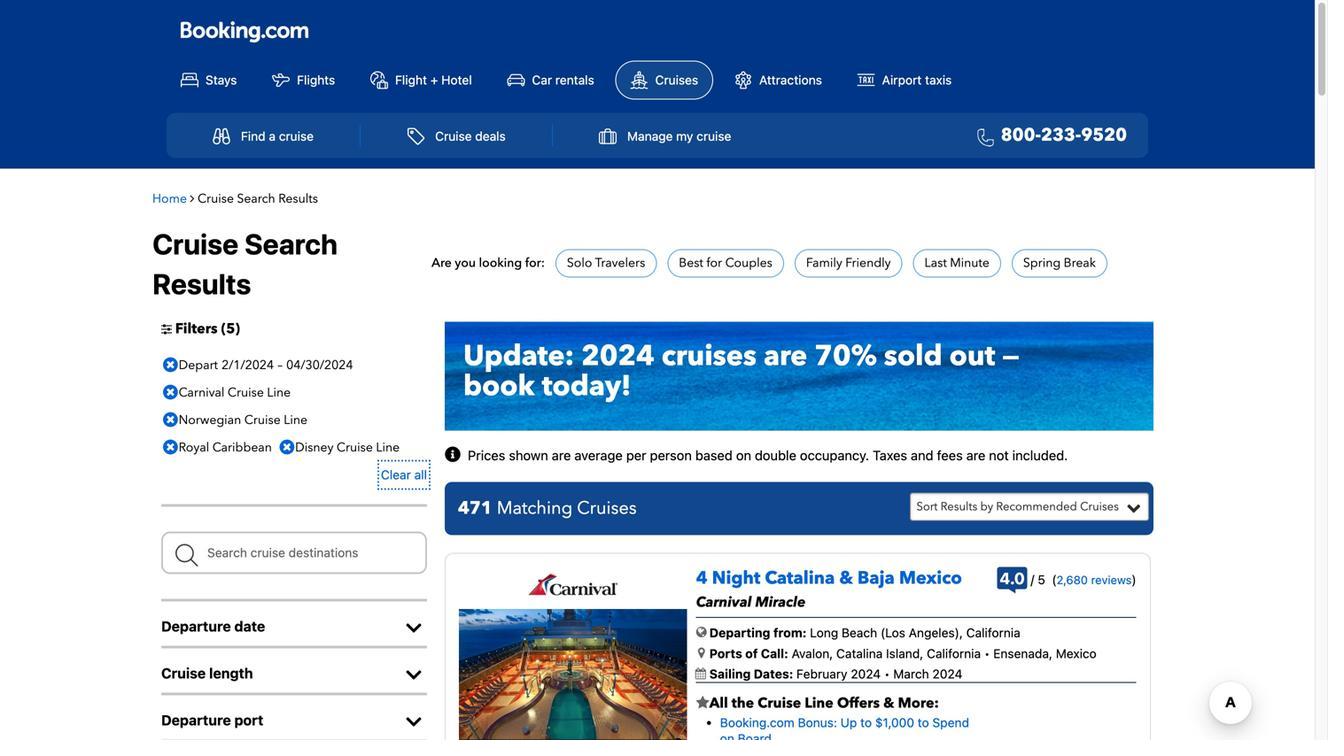 Task type: locate. For each thing, give the bounding box(es) containing it.
more:
[[898, 695, 939, 714]]

0 vertical spatial catalina
[[765, 567, 835, 591]]

0 vertical spatial search
[[237, 191, 275, 207]]

port
[[234, 712, 264, 729]]

& left baja
[[840, 567, 853, 591]]

catalina down the beach
[[837, 647, 883, 661]]

4.0
[[1000, 569, 1025, 588]]

3 chevron down image from the top
[[401, 714, 427, 732]]

1 horizontal spatial on
[[736, 448, 752, 463]]

family
[[806, 255, 843, 272]]

times circle image for disney
[[275, 435, 299, 461]]

1 horizontal spatial )
[[1132, 573, 1137, 587]]

0 vertical spatial on
[[736, 448, 752, 463]]

cruise search results down find
[[198, 191, 318, 207]]

departure date
[[161, 618, 265, 635]]

on inside booking.com bonus: up to $1,000 to spend on board
[[720, 732, 735, 741]]

800-
[[1001, 123, 1041, 148]]

0 horizontal spatial to
[[861, 716, 872, 731]]

1 vertical spatial departure
[[161, 712, 231, 729]]

on for double
[[736, 448, 752, 463]]

0 vertical spatial chevron down image
[[401, 620, 427, 638]]

length
[[209, 665, 253, 682]]

times circle image
[[159, 352, 182, 379], [159, 407, 182, 434], [275, 435, 299, 461]]

times circle image
[[159, 380, 182, 406], [159, 435, 182, 461]]

disney cruise line link
[[275, 435, 405, 461]]

spend
[[933, 716, 970, 731]]

times circle image down depart
[[159, 380, 182, 406]]

1 horizontal spatial cruise
[[697, 129, 732, 144]]

1 chevron down image from the top
[[401, 620, 427, 638]]

0 vertical spatial )
[[235, 319, 240, 339]]

5 right "/"
[[1038, 573, 1046, 587]]

cruise left the deals
[[435, 129, 472, 144]]

( right "/"
[[1052, 573, 1057, 587]]

ports
[[710, 647, 743, 661]]

cruise left length
[[161, 665, 206, 682]]

on for board
[[720, 732, 735, 741]]

departure up the cruise length
[[161, 618, 231, 635]]

booking.com bonus: up to $1,000 to spend on board
[[720, 716, 970, 741]]

4.0 / 5 ( 2,680 reviews )
[[1000, 569, 1137, 588]]

are right shown
[[552, 448, 571, 463]]

cruise deals link
[[388, 119, 525, 153]]

cruise inside dropdown button
[[697, 129, 732, 144]]

1 vertical spatial (
[[1052, 573, 1057, 587]]

miracle
[[756, 593, 806, 613]]

471 matching cruises
[[458, 497, 637, 521]]

info label image
[[445, 447, 464, 465]]

cruises
[[655, 73, 699, 87], [577, 497, 637, 521], [1080, 499, 1119, 515]]

california up ensenada,
[[967, 626, 1021, 641]]

ensenada,
[[994, 647, 1053, 661]]

car
[[532, 73, 552, 87]]

manage my cruise
[[627, 129, 732, 144]]

2 horizontal spatial results
[[941, 499, 978, 515]]

on left board
[[720, 732, 735, 741]]

to right up
[[861, 716, 872, 731]]

mexico right ensenada,
[[1056, 647, 1097, 661]]

cruise for find a cruise
[[279, 129, 314, 144]]

cruise down 2/1/2024
[[228, 385, 264, 401]]

royal caribbean
[[179, 439, 272, 456]]

0 vertical spatial 5
[[226, 319, 235, 339]]

catalina up miracle
[[765, 567, 835, 591]]

1 vertical spatial 5
[[1038, 573, 1046, 587]]

booking.com
[[720, 716, 795, 731]]

cruise inside "link"
[[279, 129, 314, 144]]

2 cruise from the left
[[697, 129, 732, 144]]

booking.com bonus: up to $1,000 to spend on board link
[[720, 716, 970, 741]]

chevron down image
[[401, 620, 427, 638], [401, 667, 427, 685], [401, 714, 427, 732]]

recommended
[[997, 499, 1078, 515]]

find
[[241, 129, 266, 144]]

find a cruise link
[[194, 119, 333, 153]]

2 times circle image from the top
[[159, 435, 182, 461]]

cruise search results
[[198, 191, 318, 207], [152, 228, 338, 301]]

0 vertical spatial (
[[221, 319, 226, 339]]

update: 2024 cruises are 70% sold out — book today! main content
[[144, 178, 1172, 741]]

0 horizontal spatial 2024
[[581, 337, 655, 376]]

search
[[237, 191, 275, 207], [245, 228, 338, 261]]

1 times circle image from the top
[[159, 380, 182, 406]]

carnival miracle image
[[459, 610, 688, 741]]

cruise right angle right icon
[[198, 191, 234, 207]]

results left "by"
[[941, 499, 978, 515]]

best for couples link
[[679, 255, 773, 272]]

booking.com home image
[[181, 20, 308, 44]]

0 vertical spatial times circle image
[[159, 352, 182, 379]]

to
[[861, 716, 872, 731], [918, 716, 929, 731]]

0 horizontal spatial (
[[221, 319, 226, 339]]

None field
[[161, 532, 427, 575]]

• left ensenada,
[[985, 647, 990, 661]]

2 vertical spatial chevron down image
[[401, 714, 427, 732]]

depart 2/1/2024 – 04/30/2024
[[179, 357, 353, 374]]

)
[[235, 319, 240, 339], [1132, 573, 1137, 587]]

0 horizontal spatial &
[[840, 567, 853, 591]]

disney
[[295, 439, 334, 456]]

) right 2,680
[[1132, 573, 1137, 587]]

solo travelers
[[567, 255, 646, 272]]

0 horizontal spatial on
[[720, 732, 735, 741]]

1 horizontal spatial •
[[985, 647, 990, 661]]

—
[[1003, 337, 1020, 376]]

1 vertical spatial chevron down image
[[401, 667, 427, 685]]

1 horizontal spatial results
[[278, 191, 318, 207]]

times circle image up royal
[[159, 407, 182, 434]]

800-233-9520
[[1001, 123, 1127, 148]]

1 departure from the top
[[161, 618, 231, 635]]

friendly
[[846, 255, 891, 272]]

1 horizontal spatial 2024
[[851, 667, 881, 682]]

line up 'disney'
[[284, 412, 308, 429]]

& inside 4 night catalina & baja mexico carnival miracle
[[840, 567, 853, 591]]

5 inside '4.0 / 5 ( 2,680 reviews )'
[[1038, 573, 1046, 587]]

last minute
[[925, 255, 990, 272]]

1 cruise from the left
[[279, 129, 314, 144]]

mexico
[[899, 567, 962, 591], [1056, 647, 1097, 661]]

1 horizontal spatial cruises
[[655, 73, 699, 87]]

1 vertical spatial carnival
[[696, 593, 752, 613]]

0 horizontal spatial results
[[152, 267, 251, 301]]

of
[[746, 647, 758, 661]]

on
[[736, 448, 752, 463], [720, 732, 735, 741]]

1 vertical spatial )
[[1132, 573, 1137, 587]]

departure down the cruise length
[[161, 712, 231, 729]]

looking
[[479, 255, 522, 272]]

shown
[[509, 448, 548, 463]]

results
[[278, 191, 318, 207], [152, 267, 251, 301], [941, 499, 978, 515]]

0 vertical spatial departure
[[161, 618, 231, 635]]

cruise
[[435, 129, 472, 144], [198, 191, 234, 207], [152, 228, 239, 261], [228, 385, 264, 401], [244, 412, 281, 429], [337, 439, 373, 456], [161, 665, 206, 682], [758, 695, 801, 714]]

results down the find a cruise
[[278, 191, 318, 207]]

on right the based
[[736, 448, 752, 463]]

cruise up "booking.com"
[[758, 695, 801, 714]]

ports of call:
[[710, 647, 789, 661]]

flight + hotel link
[[356, 62, 486, 99]]

flights link
[[258, 62, 349, 99]]

carnival
[[179, 385, 225, 401], [696, 593, 752, 613]]

2,680
[[1057, 574, 1088, 587]]

1 vertical spatial on
[[720, 732, 735, 741]]

times circle image down sliders image
[[159, 352, 182, 379]]

1 vertical spatial times circle image
[[159, 435, 182, 461]]

0 horizontal spatial 5
[[226, 319, 235, 339]]

• left march
[[885, 667, 890, 682]]

cruise up caribbean
[[244, 412, 281, 429]]

mexico inside 4 night catalina & baja mexico carnival miracle
[[899, 567, 962, 591]]

mexico right baja
[[899, 567, 962, 591]]

stays
[[206, 73, 237, 87]]

1 vertical spatial catalina
[[837, 647, 883, 661]]

average
[[575, 448, 623, 463]]

cruise deals
[[435, 129, 506, 144]]

line down –
[[267, 385, 291, 401]]

1 horizontal spatial catalina
[[837, 647, 883, 661]]

long
[[810, 626, 839, 641]]

1 vertical spatial times circle image
[[159, 407, 182, 434]]

angeles),
[[909, 626, 963, 641]]

clear all link
[[381, 464, 427, 487]]

0 vertical spatial mexico
[[899, 567, 962, 591]]

times circle image down the norwegian
[[159, 435, 182, 461]]

0 horizontal spatial )
[[235, 319, 240, 339]]

1 vertical spatial search
[[245, 228, 338, 261]]

1 horizontal spatial (
[[1052, 573, 1057, 587]]

california down 'angeles),'
[[927, 647, 981, 661]]

times circle image right caribbean
[[275, 435, 299, 461]]

carnival down depart
[[179, 385, 225, 401]]

1 to from the left
[[861, 716, 872, 731]]

1 vertical spatial &
[[884, 695, 895, 714]]

0 horizontal spatial mexico
[[899, 567, 962, 591]]

norwegian
[[179, 412, 241, 429]]

cruise for manage my cruise
[[697, 129, 732, 144]]

are left 70%
[[764, 337, 808, 376]]

occupancy.
[[800, 448, 870, 463]]

catalina inside 4 night catalina & baja mexico carnival miracle
[[765, 567, 835, 591]]

0 horizontal spatial cruise
[[279, 129, 314, 144]]

0 horizontal spatial •
[[885, 667, 890, 682]]

0 horizontal spatial cruises
[[577, 497, 637, 521]]

cruises right recommended in the bottom right of the page
[[1080, 499, 1119, 515]]

( right filters
[[221, 319, 226, 339]]

cruise right a
[[279, 129, 314, 144]]

cruises up manage my cruise
[[655, 73, 699, 87]]

) inside '4.0 / 5 ( 2,680 reviews )'
[[1132, 573, 1137, 587]]

are left not
[[967, 448, 986, 463]]

family friendly
[[806, 255, 891, 272]]

the
[[732, 695, 754, 714]]

california
[[967, 626, 1021, 641], [927, 647, 981, 661]]

home
[[152, 191, 187, 207]]

) up 2/1/2024
[[235, 319, 240, 339]]

spring
[[1024, 255, 1061, 272]]

line up clear
[[376, 439, 400, 456]]

1 horizontal spatial 5
[[1038, 573, 1046, 587]]

carnival down night
[[696, 593, 752, 613]]

results up filters
[[152, 267, 251, 301]]

attractions link
[[721, 62, 837, 99]]

0 horizontal spatial catalina
[[765, 567, 835, 591]]

1 horizontal spatial to
[[918, 716, 929, 731]]

cruise right 'my'
[[697, 129, 732, 144]]

globe image
[[696, 627, 707, 639]]

cruises down average
[[577, 497, 637, 521]]

chevron down image for departure port
[[401, 714, 427, 732]]

& up $1,000
[[884, 695, 895, 714]]

cruise search results up filters ( 5 )
[[152, 228, 338, 301]]

0 horizontal spatial carnival
[[179, 385, 225, 401]]

hotel
[[442, 73, 472, 87]]

0 vertical spatial &
[[840, 567, 853, 591]]

manage
[[627, 129, 673, 144]]

cruises link
[[616, 61, 714, 100]]

cruise inside 'link'
[[244, 412, 281, 429]]

to down more:
[[918, 716, 929, 731]]

double
[[755, 448, 797, 463]]

2 chevron down image from the top
[[401, 667, 427, 685]]

1 horizontal spatial are
[[764, 337, 808, 376]]

2 departure from the top
[[161, 712, 231, 729]]

0 vertical spatial times circle image
[[159, 380, 182, 406]]

prices
[[468, 448, 506, 463]]

2024 inside update: 2024 cruises are 70% sold out — book today!
[[581, 337, 655, 376]]

royal
[[179, 439, 209, 456]]

line inside 'link'
[[284, 412, 308, 429]]

line up the bonus:
[[805, 695, 834, 714]]

2 vertical spatial times circle image
[[275, 435, 299, 461]]

&
[[840, 567, 853, 591], [884, 695, 895, 714]]

1 vertical spatial mexico
[[1056, 647, 1097, 661]]

cruise length
[[161, 665, 253, 682]]

5 right filters
[[226, 319, 235, 339]]

cruises
[[662, 337, 757, 376]]

1 horizontal spatial carnival
[[696, 593, 752, 613]]

Search cruise destinations text field
[[161, 532, 427, 575]]



Task type: describe. For each thing, give the bounding box(es) containing it.
are you looking for:
[[432, 255, 545, 272]]

4
[[696, 567, 708, 591]]

offers
[[837, 695, 880, 714]]

solo travelers link
[[567, 255, 646, 272]]

2 horizontal spatial are
[[967, 448, 986, 463]]

spring break
[[1024, 255, 1096, 272]]

manage my cruise button
[[580, 119, 751, 153]]

last minute link
[[925, 255, 990, 272]]

book today!
[[464, 367, 631, 406]]

calendar image
[[696, 669, 706, 680]]

/
[[1031, 573, 1035, 587]]

deals
[[475, 129, 506, 144]]

prices shown are average per person based on double occupancy. taxes and fees are not included.
[[468, 448, 1068, 463]]

clear
[[381, 468, 411, 482]]

departing
[[710, 626, 771, 641]]

dates:
[[754, 667, 794, 682]]

1 vertical spatial •
[[885, 667, 890, 682]]

update:
[[464, 337, 574, 376]]

royal caribbean link
[[159, 435, 277, 461]]

stays link
[[167, 62, 251, 99]]

2024 for update:
[[581, 337, 655, 376]]

last
[[925, 255, 947, 272]]

cruise down angle right icon
[[152, 228, 239, 261]]

depart
[[179, 357, 218, 374]]

caribbean
[[212, 439, 272, 456]]

carnival cruise line
[[179, 385, 291, 401]]

travel menu navigation
[[167, 113, 1149, 158]]

february 2024 • march 2024
[[797, 667, 963, 682]]

flight + hotel
[[395, 73, 472, 87]]

board
[[738, 732, 772, 741]]

2 horizontal spatial cruises
[[1080, 499, 1119, 515]]

–
[[278, 357, 283, 374]]

map marker image
[[698, 647, 705, 660]]

0 vertical spatial results
[[278, 191, 318, 207]]

5 for (
[[226, 319, 235, 339]]

70%
[[815, 337, 877, 376]]

clear all
[[381, 468, 427, 482]]

times circle image for carnival
[[159, 380, 182, 406]]

angle right image
[[190, 192, 195, 205]]

carnival cruise line image
[[528, 574, 619, 597]]

out
[[950, 337, 996, 376]]

departure port
[[161, 712, 264, 729]]

1 horizontal spatial mexico
[[1056, 647, 1097, 661]]

car rentals link
[[493, 62, 609, 99]]

and
[[911, 448, 934, 463]]

800-233-9520 link
[[970, 123, 1127, 149]]

departure for departure date
[[161, 618, 231, 635]]

for:
[[525, 255, 545, 272]]

included.
[[1013, 448, 1068, 463]]

couples
[[726, 255, 773, 272]]

home link
[[152, 191, 187, 207]]

spring break link
[[1024, 255, 1096, 272]]

line for norwegian cruise line
[[284, 412, 308, 429]]

star image
[[696, 697, 710, 711]]

0 vertical spatial carnival
[[179, 385, 225, 401]]

taxes
[[873, 448, 908, 463]]

times circle image for royal
[[159, 435, 182, 461]]

all
[[414, 468, 427, 482]]

airport taxis
[[882, 73, 952, 87]]

9520
[[1082, 123, 1127, 148]]

carnival cruise line link
[[159, 380, 296, 406]]

norwegian cruise line
[[179, 412, 308, 429]]

0 vertical spatial california
[[967, 626, 1021, 641]]

from:
[[774, 626, 807, 641]]

baja
[[858, 567, 895, 591]]

times circle image for norwegian
[[159, 407, 182, 434]]

bonus:
[[798, 716, 838, 731]]

2 vertical spatial results
[[941, 499, 978, 515]]

( inside '4.0 / 5 ( 2,680 reviews )'
[[1052, 573, 1057, 587]]

beach
[[842, 626, 878, 641]]

norwegian cruise line link
[[159, 407, 313, 434]]

1 horizontal spatial &
[[884, 695, 895, 714]]

cruise inside travel menu navigation
[[435, 129, 472, 144]]

disney cruise line
[[295, 439, 400, 456]]

2,680 reviews link
[[1057, 574, 1132, 587]]

airport taxis link
[[843, 62, 966, 99]]

february
[[797, 667, 848, 682]]

prices shown are average per person based on double occupancy. taxes and fees are not included. element
[[468, 448, 1068, 463]]

best for couples
[[679, 255, 773, 272]]

per
[[626, 448, 647, 463]]

chevron down image for departure date
[[401, 620, 427, 638]]

1 vertical spatial california
[[927, 647, 981, 661]]

line for disney cruise line
[[376, 439, 400, 456]]

2 to from the left
[[918, 716, 929, 731]]

all
[[710, 695, 728, 714]]

by
[[981, 499, 994, 515]]

chevron down image for cruise length
[[401, 667, 427, 685]]

based
[[696, 448, 733, 463]]

1 vertical spatial cruise search results
[[152, 228, 338, 301]]

1 vertical spatial results
[[152, 267, 251, 301]]

departing from: long beach (los angeles), california
[[710, 626, 1021, 641]]

carnival inside 4 night catalina & baja mexico carnival miracle
[[696, 593, 752, 613]]

line for carnival cruise line
[[267, 385, 291, 401]]

sailing dates:
[[710, 667, 797, 682]]

not
[[989, 448, 1009, 463]]

departure for departure port
[[161, 712, 231, 729]]

car rentals
[[532, 73, 595, 87]]

sort results by recommended cruises
[[917, 499, 1119, 515]]

sliders image
[[161, 323, 172, 335]]

2024 for february
[[851, 667, 881, 682]]

find a cruise
[[241, 129, 314, 144]]

march
[[894, 667, 929, 682]]

0 vertical spatial •
[[985, 647, 990, 661]]

cruise right 'disney'
[[337, 439, 373, 456]]

my
[[676, 129, 694, 144]]

rentals
[[556, 73, 595, 87]]

5 for /
[[1038, 573, 1046, 587]]

2/1/2024
[[222, 357, 274, 374]]

airport
[[882, 73, 922, 87]]

0 horizontal spatial are
[[552, 448, 571, 463]]

are inside update: 2024 cruises are 70% sold out — book today!
[[764, 337, 808, 376]]

2 horizontal spatial 2024
[[933, 667, 963, 682]]

0 vertical spatial cruise search results
[[198, 191, 318, 207]]

date
[[234, 618, 265, 635]]

cruises inside "link"
[[655, 73, 699, 87]]

matching
[[497, 497, 573, 521]]

sold
[[884, 337, 943, 376]]

4 night catalina & baja mexico carnival miracle
[[696, 567, 962, 613]]

island,
[[886, 647, 924, 661]]

you
[[455, 255, 476, 272]]

none field inside update: 2024 cruises are 70% sold out — book today! main content
[[161, 532, 427, 575]]



Task type: vqa. For each thing, say whether or not it's contained in the screenshot.
Cruise Search Results
yes



